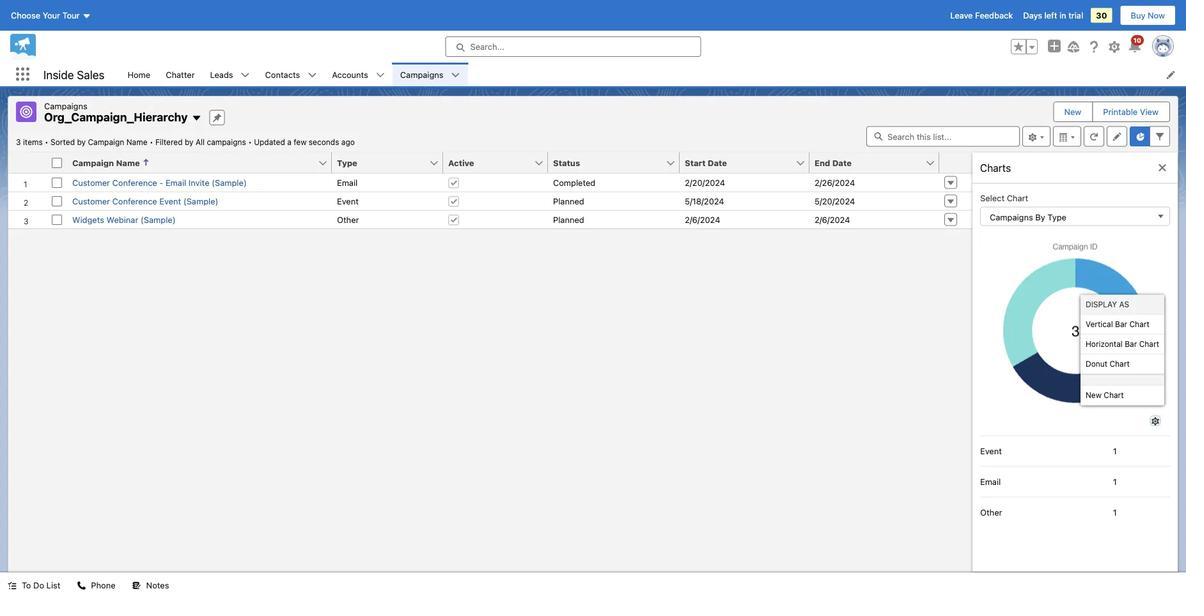 Task type: describe. For each thing, give the bounding box(es) containing it.
start
[[685, 158, 706, 168]]

campaigns link
[[393, 63, 451, 86]]

customer for customer conference event (sample)
[[72, 196, 110, 206]]

status button
[[548, 153, 666, 173]]

0 horizontal spatial event
[[159, 196, 181, 206]]

horizontal bar chart link
[[1081, 335, 1165, 354]]

3 items • sorted by campaign name • filtered by all campaigns • updated a few seconds ago
[[16, 138, 355, 147]]

org_campaign_hierarchy grid
[[8, 153, 973, 229]]

campaign inside button
[[72, 158, 114, 168]]

horizontal bar chart
[[1086, 340, 1160, 349]]

buy now
[[1131, 11, 1166, 20]]

by
[[1036, 212, 1046, 222]]

as
[[1120, 300, 1130, 309]]

3 • from the left
[[248, 138, 252, 147]]

date for end date
[[833, 158, 852, 168]]

leave
[[951, 11, 973, 20]]

true image
[[448, 214, 459, 225]]

days
[[1024, 11, 1043, 20]]

text default image inside leads list item
[[241, 71, 250, 80]]

text default image down view
[[1158, 163, 1168, 173]]

-
[[159, 178, 163, 187]]

printable view
[[1104, 107, 1159, 117]]

printable view button
[[1093, 102, 1169, 122]]

2 vertical spatial (sample)
[[141, 215, 176, 225]]

donut
[[1086, 360, 1108, 368]]

leads list item
[[203, 63, 258, 86]]

1 vertical spatial (sample)
[[183, 196, 218, 206]]

end
[[815, 158, 831, 168]]

chart inside 'link'
[[1140, 340, 1160, 349]]

home link
[[120, 63, 158, 86]]

choose
[[11, 11, 40, 20]]

status element
[[548, 153, 688, 174]]

customer conference - email invite (sample) link
[[72, 178, 247, 187]]

contacts link
[[258, 63, 308, 86]]

contacts
[[265, 70, 300, 79]]

notes
[[146, 581, 169, 591]]

new chart
[[1086, 391, 1124, 400]]

conference for -
[[112, 178, 157, 187]]

2 by from the left
[[185, 138, 194, 147]]

horizontal
[[1086, 340, 1123, 349]]

tour
[[62, 11, 80, 20]]

campaigns inside popup button
[[990, 212, 1034, 222]]

invite
[[189, 178, 210, 187]]

accounts link
[[325, 63, 376, 86]]

widgets
[[72, 215, 104, 225]]

contacts list item
[[258, 63, 325, 86]]

to
[[22, 581, 31, 591]]

item number image
[[8, 153, 47, 173]]

active
[[448, 158, 474, 168]]

name inside button
[[116, 158, 140, 168]]

0 vertical spatial name
[[126, 138, 147, 147]]

buy now button
[[1120, 5, 1176, 26]]

1 for email
[[1114, 477, 1118, 487]]

text default image inside "notes" button
[[132, 582, 141, 591]]

2 2/6/2024 from the left
[[815, 215, 851, 225]]

a
[[287, 138, 292, 147]]

sales
[[77, 68, 105, 81]]

seconds
[[309, 138, 339, 147]]

type element
[[332, 153, 451, 174]]

customer for customer conference - email invite (sample)
[[72, 178, 110, 187]]

notes button
[[125, 573, 177, 599]]

2 horizontal spatial email
[[981, 477, 1001, 487]]

1 • from the left
[[45, 138, 48, 147]]

new for new chart
[[1086, 391, 1102, 400]]

sorted
[[51, 138, 75, 147]]

completed
[[553, 178, 596, 187]]

2 horizontal spatial event
[[981, 447, 1002, 456]]

updated
[[254, 138, 285, 147]]

trial
[[1069, 11, 1084, 20]]

0 vertical spatial (sample)
[[212, 178, 247, 187]]

choose your tour button
[[10, 5, 92, 26]]

planned for 2/6/2024
[[553, 215, 585, 225]]

accounts
[[332, 70, 368, 79]]

buy
[[1131, 11, 1146, 20]]

type inside button
[[337, 158, 358, 168]]

campaigns by type
[[990, 212, 1067, 222]]

leads
[[210, 70, 233, 79]]

campaign name button
[[67, 153, 318, 173]]

display as
[[1086, 300, 1130, 309]]

accounts list item
[[325, 63, 393, 86]]

ago
[[341, 138, 355, 147]]

chart for select chart
[[1007, 193, 1029, 202]]

campaign name element
[[67, 153, 340, 174]]

3
[[16, 138, 21, 147]]

org_campaign_hierarchy status
[[16, 138, 254, 147]]

campaign name
[[72, 158, 140, 168]]

donut chart
[[1086, 360, 1130, 368]]

1 horizontal spatial event
[[337, 196, 359, 206]]

30
[[1097, 11, 1108, 20]]

chart for donut chart
[[1110, 360, 1130, 368]]

customer conference event (sample)
[[72, 196, 218, 206]]

items
[[23, 138, 43, 147]]

text default image inside the accounts list item
[[376, 71, 385, 80]]

list
[[46, 581, 60, 591]]

list containing home
[[120, 63, 1187, 86]]

choose your tour
[[11, 11, 80, 20]]

vertical bar chart link
[[1081, 315, 1165, 334]]

text default image inside contacts list item
[[308, 71, 317, 80]]

widgets webinar (sample) link
[[72, 215, 176, 225]]

in
[[1060, 11, 1067, 20]]

1 by from the left
[[77, 138, 86, 147]]

org_campaign_hierarchy
[[44, 110, 188, 124]]

days left in trial
[[1024, 11, 1084, 20]]



Task type: locate. For each thing, give the bounding box(es) containing it.
customer down the "campaign name"
[[72, 178, 110, 187]]

action image
[[940, 153, 973, 173]]

10
[[1134, 36, 1142, 44]]

name
[[126, 138, 147, 147], [116, 158, 140, 168]]

date inside button
[[708, 158, 727, 168]]

cell
[[47, 153, 67, 174]]

• left filtered
[[150, 138, 153, 147]]

campaign
[[88, 138, 124, 147], [72, 158, 114, 168]]

group
[[1011, 39, 1038, 54]]

2/6/2024
[[685, 215, 721, 225], [815, 215, 851, 225]]

search...
[[471, 42, 505, 51]]

customer
[[72, 178, 110, 187], [72, 196, 110, 206]]

2/6/2024 down 5/18/2024
[[685, 215, 721, 225]]

start date button
[[680, 153, 796, 173]]

1 horizontal spatial •
[[150, 138, 153, 147]]

chart for new chart
[[1104, 391, 1124, 400]]

1 vertical spatial customer
[[72, 196, 110, 206]]

0 vertical spatial other
[[337, 215, 359, 225]]

campaigns down select chart
[[990, 212, 1034, 222]]

true image
[[448, 177, 459, 188], [448, 196, 459, 207]]

conference for event
[[112, 196, 157, 206]]

1 vertical spatial planned
[[553, 215, 585, 225]]

0 horizontal spatial type
[[337, 158, 358, 168]]

start date element
[[680, 153, 818, 174]]

1 vertical spatial new
[[1086, 391, 1102, 400]]

2 • from the left
[[150, 138, 153, 147]]

chatter
[[166, 70, 195, 79]]

conference
[[112, 178, 157, 187], [112, 196, 157, 206]]

2 planned from the top
[[553, 215, 585, 225]]

1 horizontal spatial campaigns
[[400, 70, 444, 79]]

do
[[33, 581, 44, 591]]

1 horizontal spatial new
[[1086, 391, 1102, 400]]

0 vertical spatial 1
[[1114, 447, 1118, 456]]

printable
[[1104, 107, 1138, 117]]

0 vertical spatial new
[[1065, 107, 1082, 117]]

1 horizontal spatial other
[[981, 508, 1003, 518]]

new left printable
[[1065, 107, 1082, 117]]

chart down display as heading on the right of the page
[[1130, 320, 1150, 329]]

1 1 from the top
[[1114, 447, 1118, 456]]

vertical bar chart
[[1086, 320, 1150, 329]]

select
[[981, 193, 1005, 202]]

inside
[[44, 68, 74, 81]]

2/20/2024
[[685, 178, 726, 187]]

end date
[[815, 158, 852, 168]]

1 vertical spatial other
[[981, 508, 1003, 518]]

text default image inside phone button
[[77, 582, 86, 591]]

text default image right the 'contacts'
[[308, 71, 317, 80]]

true image up true image at the top left of the page
[[448, 196, 459, 207]]

text default image right the accounts
[[376, 71, 385, 80]]

filtered
[[155, 138, 183, 147]]

1 for other
[[1114, 508, 1118, 518]]

new inside button
[[1065, 107, 1082, 117]]

1 2/6/2024 from the left
[[685, 215, 721, 225]]

10 button
[[1128, 35, 1144, 54]]

text default image
[[308, 71, 317, 80], [376, 71, 385, 80], [1158, 163, 1168, 173], [77, 582, 86, 591], [132, 582, 141, 591]]

0 vertical spatial type
[[337, 158, 358, 168]]

your
[[43, 11, 60, 20]]

1 horizontal spatial type
[[1048, 212, 1067, 222]]

None search field
[[867, 126, 1020, 147]]

campaigns image
[[16, 102, 36, 122]]

bar for vertical
[[1116, 320, 1128, 329]]

true image for event
[[448, 196, 459, 207]]

1 vertical spatial name
[[116, 158, 140, 168]]

1 vertical spatial type
[[1048, 212, 1067, 222]]

5/18/2024
[[685, 196, 725, 206]]

1 horizontal spatial 2/6/2024
[[815, 215, 851, 225]]

0 vertical spatial conference
[[112, 178, 157, 187]]

2 1 from the top
[[1114, 477, 1118, 487]]

chart down donut chart
[[1104, 391, 1124, 400]]

chatter link
[[158, 63, 203, 86]]

text default image inside campaigns list item
[[451, 71, 460, 80]]

0 vertical spatial campaigns
[[400, 70, 444, 79]]

1 planned from the top
[[553, 196, 585, 206]]

to do list button
[[0, 573, 68, 599]]

date right end
[[833, 158, 852, 168]]

new chart link
[[1081, 386, 1165, 405]]

• right the items
[[45, 138, 48, 147]]

date for start date
[[708, 158, 727, 168]]

phone button
[[69, 573, 123, 599]]

(sample) down the customer conference event (sample) link
[[141, 215, 176, 225]]

chart up campaigns by type
[[1007, 193, 1029, 202]]

bar down vertical bar chart link
[[1125, 340, 1138, 349]]

true image for email
[[448, 177, 459, 188]]

new for new
[[1065, 107, 1082, 117]]

by left 'all'
[[185, 138, 194, 147]]

date inside button
[[833, 158, 852, 168]]

2 customer from the top
[[72, 196, 110, 206]]

1 vertical spatial campaigns
[[44, 101, 87, 111]]

date
[[708, 158, 727, 168], [833, 158, 852, 168]]

search... button
[[446, 36, 701, 57]]

0 horizontal spatial date
[[708, 158, 727, 168]]

(sample) down the invite
[[183, 196, 218, 206]]

bar down display as heading on the right of the page
[[1116, 320, 1128, 329]]

text default image inside to do list button
[[8, 582, 17, 591]]

bar
[[1116, 320, 1128, 329], [1125, 340, 1138, 349]]

cell inside org_campaign_hierarchy grid
[[47, 153, 67, 174]]

action element
[[940, 153, 973, 174]]

end date element
[[810, 153, 947, 174]]

new button
[[1055, 102, 1092, 122]]

type right by
[[1048, 212, 1067, 222]]

name left filtered
[[126, 138, 147, 147]]

new down the donut
[[1086, 391, 1102, 400]]

conference up widgets webinar (sample) on the left top
[[112, 196, 157, 206]]

vertical
[[1086, 320, 1114, 329]]

type inside popup button
[[1048, 212, 1067, 222]]

other inside org_campaign_hierarchy grid
[[337, 215, 359, 225]]

text default image left notes in the left of the page
[[132, 582, 141, 591]]

leads link
[[203, 63, 241, 86]]

chart down horizontal bar chart 'link'
[[1110, 360, 1130, 368]]

charts
[[981, 162, 1011, 174]]

customer up widgets
[[72, 196, 110, 206]]

donut chart link
[[1081, 354, 1165, 374]]

0 vertical spatial campaign
[[88, 138, 124, 147]]

campaign down sorted
[[72, 158, 114, 168]]

text default image
[[241, 71, 250, 80], [451, 71, 460, 80], [192, 113, 202, 124], [8, 582, 17, 591]]

0 vertical spatial customer
[[72, 178, 110, 187]]

email
[[166, 178, 186, 187], [337, 178, 358, 187], [981, 477, 1001, 487]]

campaigns right the accounts list item
[[400, 70, 444, 79]]

1 date from the left
[[708, 158, 727, 168]]

event
[[159, 196, 181, 206], [337, 196, 359, 206], [981, 447, 1002, 456]]

campaigns by type button
[[981, 207, 1171, 226]]

1 vertical spatial bar
[[1125, 340, 1138, 349]]

widgets webinar (sample)
[[72, 215, 176, 225]]

1 horizontal spatial by
[[185, 138, 194, 147]]

1 horizontal spatial date
[[833, 158, 852, 168]]

conference up the customer conference event (sample) link
[[112, 178, 157, 187]]

campaigns down the inside
[[44, 101, 87, 111]]

0 horizontal spatial by
[[77, 138, 86, 147]]

view
[[1141, 107, 1159, 117]]

end date button
[[810, 153, 926, 173]]

1 vertical spatial true image
[[448, 196, 459, 207]]

1 for event
[[1114, 447, 1118, 456]]

leave feedback link
[[951, 11, 1013, 20]]

1 vertical spatial campaign
[[72, 158, 114, 168]]

2 vertical spatial campaigns
[[990, 212, 1034, 222]]

other
[[337, 215, 359, 225], [981, 508, 1003, 518]]

0 vertical spatial planned
[[553, 196, 585, 206]]

campaigns
[[207, 138, 246, 147]]

2 vertical spatial 1
[[1114, 508, 1118, 518]]

planned for 5/18/2024
[[553, 196, 585, 206]]

by right sorted
[[77, 138, 86, 147]]

by
[[77, 138, 86, 147], [185, 138, 194, 147]]

campaign up the "campaign name"
[[88, 138, 124, 147]]

1 true image from the top
[[448, 177, 459, 188]]

campaigns list item
[[393, 63, 468, 86]]

0 horizontal spatial new
[[1065, 107, 1082, 117]]

campaigns inside list item
[[400, 70, 444, 79]]

type
[[337, 158, 358, 168], [1048, 212, 1067, 222]]

display as heading
[[1081, 295, 1165, 315]]

display
[[1086, 300, 1118, 309]]

• left updated
[[248, 138, 252, 147]]

2 date from the left
[[833, 158, 852, 168]]

bar inside 'link'
[[1125, 340, 1138, 349]]

inside sales
[[44, 68, 105, 81]]

item number element
[[8, 153, 47, 174]]

org_campaign_hierarchy|campaigns|list view element
[[8, 96, 1179, 578]]

2 true image from the top
[[448, 196, 459, 207]]

0 horizontal spatial email
[[166, 178, 186, 187]]

customer conference - email invite (sample)
[[72, 178, 247, 187]]

0 horizontal spatial •
[[45, 138, 48, 147]]

status
[[553, 158, 580, 168]]

phone
[[91, 581, 116, 591]]

true image down active
[[448, 177, 459, 188]]

0 vertical spatial bar
[[1116, 320, 1128, 329]]

planned
[[553, 196, 585, 206], [553, 215, 585, 225]]

chart down vertical bar chart link
[[1140, 340, 1160, 349]]

0 horizontal spatial other
[[337, 215, 359, 225]]

0 horizontal spatial campaigns
[[44, 101, 87, 111]]

1
[[1114, 447, 1118, 456], [1114, 477, 1118, 487], [1114, 508, 1118, 518]]

3 1 from the top
[[1114, 508, 1118, 518]]

active element
[[443, 153, 556, 174]]

2 horizontal spatial campaigns
[[990, 212, 1034, 222]]

type button
[[332, 153, 429, 173]]

list
[[120, 63, 1187, 86]]

2 conference from the top
[[112, 196, 157, 206]]

start date
[[685, 158, 727, 168]]

Search Org_Campaign_Hierarchy list view. search field
[[867, 126, 1020, 147]]

home
[[128, 70, 150, 79]]

bar for horizontal
[[1125, 340, 1138, 349]]

text default image left phone
[[77, 582, 86, 591]]

few
[[294, 138, 307, 147]]

leave feedback
[[951, 11, 1013, 20]]

5/20/2024
[[815, 196, 856, 206]]

feedback
[[976, 11, 1013, 20]]

1 customer from the top
[[72, 178, 110, 187]]

left
[[1045, 11, 1058, 20]]

active button
[[443, 153, 534, 173]]

2/6/2024 down 5/20/2024
[[815, 215, 851, 225]]

1 horizontal spatial email
[[337, 178, 358, 187]]

now
[[1148, 11, 1166, 20]]

0 vertical spatial true image
[[448, 177, 459, 188]]

1 vertical spatial 1
[[1114, 477, 1118, 487]]

type down the "ago"
[[337, 158, 358, 168]]

name down the org_campaign_hierarchy status
[[116, 158, 140, 168]]

1 conference from the top
[[112, 178, 157, 187]]

(sample) right the invite
[[212, 178, 247, 187]]

2 horizontal spatial •
[[248, 138, 252, 147]]

0 horizontal spatial 2/6/2024
[[685, 215, 721, 225]]

1 vertical spatial conference
[[112, 196, 157, 206]]

2/26/2024
[[815, 178, 855, 187]]

date right start
[[708, 158, 727, 168]]

select chart
[[981, 193, 1029, 202]]

campaigns
[[400, 70, 444, 79], [44, 101, 87, 111], [990, 212, 1034, 222]]



Task type: vqa. For each thing, say whether or not it's contained in the screenshot.
here
no



